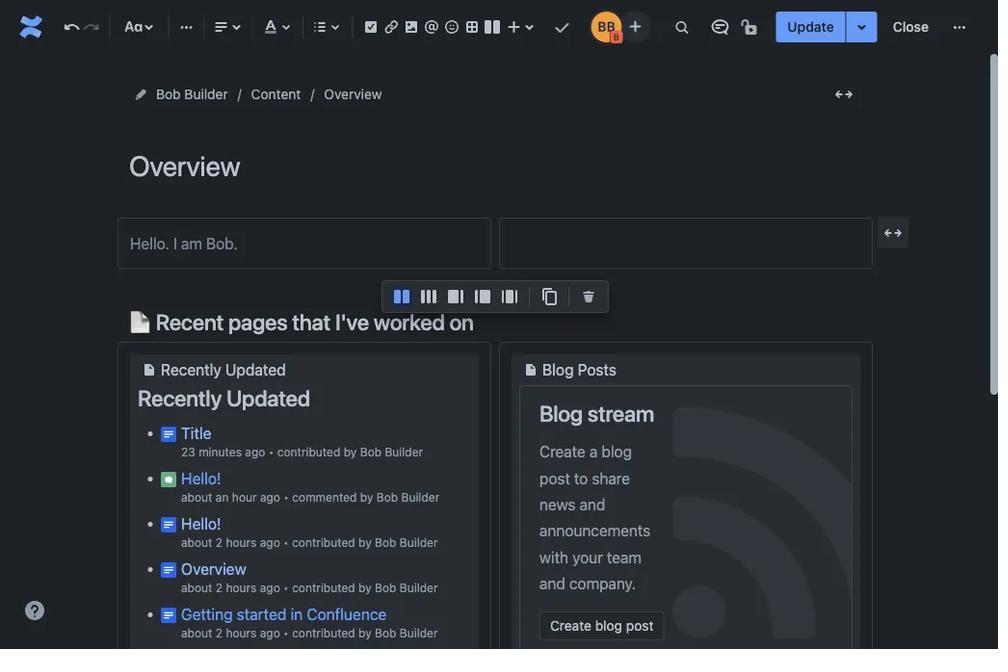 Task type: locate. For each thing, give the bounding box(es) containing it.
more image
[[948, 15, 971, 39]]

1 vertical spatial and
[[540, 575, 565, 593]]

2
[[216, 536, 223, 550], [216, 581, 223, 595], [216, 627, 223, 640]]

editor toolbar toolbar
[[382, 281, 608, 333]]

close
[[893, 19, 929, 35]]

ago for overview about 2 hours ago • contributed by bob builder
[[260, 581, 280, 595]]

1 vertical spatial blog
[[595, 618, 622, 634]]

action item image
[[359, 15, 382, 39]]

1 horizontal spatial and
[[580, 495, 605, 514]]

ago
[[245, 446, 265, 459], [260, 491, 280, 504], [260, 536, 280, 550], [260, 581, 280, 595], [260, 627, 280, 640]]

0 horizontal spatial overview link
[[181, 560, 246, 578]]

a
[[589, 443, 598, 461]]

blog
[[542, 361, 574, 379], [540, 401, 583, 427]]

builder
[[184, 86, 228, 102], [385, 446, 423, 459], [401, 491, 440, 504], [400, 536, 438, 550], [400, 581, 438, 595], [400, 627, 438, 640]]

by up the overview about 2 hours ago • contributed by bob builder
[[358, 536, 372, 550]]

by up confluence
[[358, 581, 372, 595]]

ago for hello! about an hour ago • commented by bob builder
[[260, 491, 280, 504]]

3 about from the top
[[181, 581, 212, 595]]

am
[[181, 234, 202, 252]]

1 vertical spatial 2
[[216, 581, 223, 595]]

by for hello! about an hour ago • commented by bob builder
[[360, 491, 373, 504]]

text styles image
[[122, 15, 145, 39]]

about
[[181, 491, 212, 504], [181, 536, 212, 550], [181, 581, 212, 595], [181, 627, 212, 640]]

by inside hello! about 2 hours ago • contributed by bob builder
[[358, 536, 372, 550]]

0 vertical spatial recently updated
[[161, 361, 286, 379]]

contributed inside hello! about 2 hours ago • contributed by bob builder
[[292, 536, 355, 550]]

contributed
[[277, 446, 340, 459], [292, 536, 355, 550], [292, 581, 355, 595], [292, 627, 355, 640]]

2 about from the top
[[181, 536, 212, 550]]

more formatting image
[[175, 15, 198, 39]]

builder inside "getting started in confluence about 2 hours ago • contributed by bob builder"
[[400, 627, 438, 640]]

recently updated up title link at the bottom left of the page
[[138, 385, 310, 411]]

bob builder link for overview about 2 hours ago • contributed by bob builder
[[375, 581, 438, 595]]

adjust update settings image
[[850, 15, 874, 39]]

0 horizontal spatial overview
[[181, 560, 246, 578]]

title link
[[181, 424, 211, 442]]

2 2 from the top
[[216, 581, 223, 595]]

recently
[[161, 361, 221, 379], [138, 385, 222, 411]]

1 vertical spatial hello! link
[[181, 514, 221, 533]]

hello!
[[181, 469, 221, 487], [181, 514, 221, 533]]

📄
[[129, 309, 151, 335]]

recently updated
[[161, 361, 286, 379], [138, 385, 310, 411]]

create a blog post to share news and announcements with your team and company.
[[540, 443, 650, 593]]

create inside button
[[550, 618, 591, 634]]

builder inside hello! about 2 hours ago • contributed by bob builder
[[400, 536, 438, 550]]

hours down started
[[226, 627, 257, 640]]

and
[[580, 495, 605, 514], [540, 575, 565, 593]]

about inside hello! about 2 hours ago • contributed by bob builder
[[181, 536, 212, 550]]

bob builder link for getting started in confluence about 2 hours ago • contributed by bob builder
[[375, 627, 438, 640]]

title 23 minutes ago • contributed by bob builder
[[181, 424, 423, 459]]

by inside hello! about an hour ago • commented by bob builder
[[360, 491, 373, 504]]

post down company.
[[626, 618, 654, 634]]

updated up 'title 23 minutes ago • contributed by bob builder' on the bottom of the page
[[226, 385, 310, 411]]

• up "getting started in confluence" link
[[283, 581, 289, 595]]

by
[[344, 446, 357, 459], [360, 491, 373, 504], [358, 536, 372, 550], [358, 581, 372, 595], [358, 627, 372, 640]]

comment icon image
[[708, 15, 732, 39]]

ago inside hello! about an hour ago • commented by bob builder
[[260, 491, 280, 504]]

hello! link up "an"
[[181, 469, 221, 487]]

3 hours from the top
[[226, 627, 257, 640]]

hello! inside hello! about an hour ago • commented by bob builder
[[181, 469, 221, 487]]

hello! inside hello! about 2 hours ago • contributed by bob builder
[[181, 514, 221, 533]]

about inside hello! about an hour ago • commented by bob builder
[[181, 491, 212, 504]]

contributed down confluence
[[292, 627, 355, 640]]

create down company.
[[550, 618, 591, 634]]

overview for overview
[[324, 86, 382, 102]]

create inside create a blog post to share news and announcements with your team and company.
[[540, 443, 586, 461]]

0 vertical spatial post
[[540, 469, 570, 487]]

your
[[572, 548, 603, 567]]

hours inside the overview about 2 hours ago • contributed by bob builder
[[226, 581, 257, 595]]

hours inside hello! about 2 hours ago • contributed by bob builder
[[226, 536, 257, 550]]

blog left 'posts'
[[542, 361, 574, 379]]

ago inside the overview about 2 hours ago • contributed by bob builder
[[260, 581, 280, 595]]

2 hello! link from the top
[[181, 514, 221, 533]]

recently updated image
[[138, 358, 161, 382]]

1 vertical spatial overview
[[181, 560, 246, 578]]

1 hello! from the top
[[181, 469, 221, 487]]

lists image
[[309, 15, 332, 39]]

0 vertical spatial and
[[580, 495, 605, 514]]

1 vertical spatial hours
[[226, 581, 257, 595]]

2 vertical spatial 2
[[216, 627, 223, 640]]

by inside the overview about 2 hours ago • contributed by bob builder
[[358, 581, 372, 595]]

1 hours from the top
[[226, 536, 257, 550]]

0 horizontal spatial and
[[540, 575, 565, 593]]

ago up started
[[260, 581, 280, 595]]

hello.
[[130, 234, 169, 252]]

blog right a
[[602, 443, 632, 461]]

bob builder link for hello! about 2 hours ago • contributed by bob builder
[[375, 536, 438, 550]]

right sidebar image
[[444, 285, 467, 308]]

2 hello! from the top
[[181, 514, 221, 533]]

overview up getting
[[181, 560, 246, 578]]

1 horizontal spatial overview link
[[324, 83, 382, 106]]

• for overview about 2 hours ago • contributed by bob builder
[[283, 581, 289, 595]]

ago up the overview about 2 hours ago • contributed by bob builder
[[260, 536, 280, 550]]

confluence
[[307, 605, 387, 623]]

add image, video, or file image
[[400, 15, 423, 39]]

2 inside hello! about 2 hours ago • contributed by bob builder
[[216, 536, 223, 550]]

by right "commented"
[[360, 491, 373, 504]]

0 vertical spatial hello! link
[[181, 469, 221, 487]]

announcements
[[540, 522, 650, 540]]

1 horizontal spatial overview
[[324, 86, 382, 102]]

hours down hour
[[226, 536, 257, 550]]

ago right minutes
[[245, 446, 265, 459]]

bob builder link
[[156, 83, 228, 106], [360, 446, 423, 459], [377, 491, 440, 504], [375, 536, 438, 550], [375, 581, 438, 595], [375, 627, 438, 640]]

overview link
[[324, 83, 382, 106], [181, 560, 246, 578]]

• inside hello! about 2 hours ago • contributed by bob builder
[[283, 536, 289, 550]]

create
[[540, 443, 586, 461], [550, 618, 591, 634]]

2 inside the overview about 2 hours ago • contributed by bob builder
[[216, 581, 223, 595]]

1 2 from the top
[[216, 536, 223, 550]]

ago inside hello! about 2 hours ago • contributed by bob builder
[[260, 536, 280, 550]]

posts
[[578, 361, 616, 379]]

link image
[[379, 15, 403, 39]]

0 vertical spatial create
[[540, 443, 586, 461]]

ago down started
[[260, 627, 280, 640]]

• down "getting started in confluence" link
[[283, 627, 289, 640]]

recently updated down recent
[[161, 361, 286, 379]]

getting
[[181, 605, 233, 623]]

ago right hour
[[260, 491, 280, 504]]

blog down company.
[[595, 618, 622, 634]]

0 horizontal spatial post
[[540, 469, 570, 487]]

updated down the pages
[[225, 361, 286, 379]]

hello! link for hello! about 2 hours ago • contributed by bob builder
[[181, 514, 221, 533]]

overview
[[324, 86, 382, 102], [181, 560, 246, 578]]

about inside the overview about 2 hours ago • contributed by bob builder
[[181, 581, 212, 595]]

post left to
[[540, 469, 570, 487]]

align left image
[[210, 15, 233, 39]]

blog posts
[[542, 361, 616, 379]]

recently down recent
[[161, 361, 221, 379]]

hours up started
[[226, 581, 257, 595]]

close button
[[881, 12, 940, 42]]

updated
[[225, 361, 286, 379], [226, 385, 310, 411]]

find and replace image
[[670, 15, 693, 39]]

recently up title link at the bottom left of the page
[[138, 385, 222, 411]]

bob inside the overview about 2 hours ago • contributed by bob builder
[[375, 581, 396, 595]]

on
[[449, 309, 474, 335]]

0 vertical spatial blog
[[542, 361, 574, 379]]

hello! down "an"
[[181, 514, 221, 533]]

create left a
[[540, 443, 586, 461]]

• left "commented"
[[284, 491, 289, 504]]

started
[[237, 605, 287, 623]]

bob
[[156, 86, 181, 102], [360, 446, 382, 459], [377, 491, 398, 504], [375, 536, 396, 550], [375, 581, 396, 595], [375, 627, 396, 640]]

hello! for hello! about an hour ago • commented by bob builder
[[181, 469, 221, 487]]

title
[[181, 424, 211, 442]]

2 down getting
[[216, 627, 223, 640]]

bob builder image
[[591, 12, 622, 42]]

by up "commented"
[[344, 446, 357, 459]]

1 vertical spatial updated
[[226, 385, 310, 411]]

update button
[[776, 12, 846, 42]]

left sidebar image
[[471, 285, 494, 308]]

2 up getting
[[216, 581, 223, 595]]

recent
[[156, 309, 224, 335]]

overview inside the overview about 2 hours ago • contributed by bob builder
[[181, 560, 246, 578]]

• inside hello! about an hour ago • commented by bob builder
[[284, 491, 289, 504]]

contributed up confluence
[[292, 581, 355, 595]]

1 about from the top
[[181, 491, 212, 504]]

three columns with sidebars image
[[498, 285, 521, 308]]

blog down blog posts
[[540, 401, 583, 427]]

4 about from the top
[[181, 627, 212, 640]]

post
[[540, 469, 570, 487], [626, 618, 654, 634]]

• inside "getting started in confluence about 2 hours ago • contributed by bob builder"
[[283, 627, 289, 640]]

1 horizontal spatial post
[[626, 618, 654, 634]]

3 2 from the top
[[216, 627, 223, 640]]

i've
[[335, 309, 369, 335]]

📄 recent pages that i've worked on
[[129, 309, 474, 335]]

emoji image
[[440, 15, 463, 39]]

blog
[[602, 443, 632, 461], [595, 618, 622, 634]]

1 vertical spatial overview link
[[181, 560, 246, 578]]

go wide image
[[882, 222, 905, 245]]

1 vertical spatial post
[[626, 618, 654, 634]]

create blog post
[[550, 618, 654, 634]]

overview down action item icon
[[324, 86, 382, 102]]

0 vertical spatial overview
[[324, 86, 382, 102]]

and down with
[[540, 575, 565, 593]]

0 vertical spatial 2
[[216, 536, 223, 550]]

hello! for hello! about 2 hours ago • contributed by bob builder
[[181, 514, 221, 533]]

builder inside 'title 23 minutes ago • contributed by bob builder'
[[385, 446, 423, 459]]

by for overview about 2 hours ago • contributed by bob builder
[[358, 581, 372, 595]]

contributed up the overview about 2 hours ago • contributed by bob builder
[[292, 536, 355, 550]]

• up the overview about 2 hours ago • contributed by bob builder
[[283, 536, 289, 550]]

make page full-width image
[[832, 83, 856, 106]]

contributed up hello! about an hour ago • commented by bob builder
[[277, 446, 340, 459]]

1 vertical spatial hello!
[[181, 514, 221, 533]]

hello! up "an"
[[181, 469, 221, 487]]

builder inside the overview about 2 hours ago • contributed by bob builder
[[400, 581, 438, 595]]

and up announcements
[[580, 495, 605, 514]]

•
[[269, 446, 274, 459], [284, 491, 289, 504], [283, 536, 289, 550], [283, 581, 289, 595], [283, 627, 289, 640]]

1 vertical spatial blog
[[540, 401, 583, 427]]

2 vertical spatial hours
[[226, 627, 257, 640]]

overview link up getting
[[181, 560, 246, 578]]

2 down "an"
[[216, 536, 223, 550]]

hello! link down "an"
[[181, 514, 221, 533]]

by down confluence
[[358, 627, 372, 640]]

0 vertical spatial blog
[[602, 443, 632, 461]]

hours
[[226, 536, 257, 550], [226, 581, 257, 595], [226, 627, 257, 640]]

blog stream
[[540, 401, 654, 427]]

blog posts image
[[519, 358, 542, 382]]

overview link down action item icon
[[324, 83, 382, 106]]

confluence image
[[15, 12, 46, 42], [15, 12, 46, 42]]

minutes
[[199, 446, 242, 459]]

content link
[[251, 83, 301, 106]]

• right minutes
[[269, 446, 274, 459]]

2 hours from the top
[[226, 581, 257, 595]]

1 hello! link from the top
[[181, 469, 221, 487]]

commented
[[292, 491, 357, 504]]

bob inside 'title 23 minutes ago • contributed by bob builder'
[[360, 446, 382, 459]]

• inside the overview about 2 hours ago • contributed by bob builder
[[283, 581, 289, 595]]

bob inside hello! about 2 hours ago • contributed by bob builder
[[375, 536, 396, 550]]

1 vertical spatial create
[[550, 618, 591, 634]]

hello! link
[[181, 469, 221, 487], [181, 514, 221, 533]]

0 vertical spatial hello!
[[181, 469, 221, 487]]

getting started in confluence about 2 hours ago • contributed by bob builder
[[181, 605, 438, 640]]

blog inside create blog post button
[[595, 618, 622, 634]]

0 vertical spatial hours
[[226, 536, 257, 550]]



Task type: describe. For each thing, give the bounding box(es) containing it.
contributed inside the overview about 2 hours ago • contributed by bob builder
[[292, 581, 355, 595]]

stream
[[588, 401, 654, 427]]

table image
[[460, 15, 483, 39]]

about for overview about 2 hours ago • contributed by bob builder
[[181, 581, 212, 595]]

saved image
[[550, 15, 574, 39]]

23
[[181, 446, 195, 459]]

1 vertical spatial recently
[[138, 385, 222, 411]]

news
[[540, 495, 576, 514]]

redo ⌘⇧z image
[[80, 15, 103, 39]]

overview for overview about 2 hours ago • contributed by bob builder
[[181, 560, 246, 578]]

by inside "getting started in confluence about 2 hours ago • contributed by bob builder"
[[358, 627, 372, 640]]

copy image
[[538, 285, 561, 308]]

ago inside "getting started in confluence about 2 hours ago • contributed by bob builder"
[[260, 627, 280, 640]]

blog for blog stream
[[540, 401, 583, 427]]

layouts image
[[481, 15, 504, 39]]

by inside 'title 23 minutes ago • contributed by bob builder'
[[344, 446, 357, 459]]

• inside 'title 23 minutes ago • contributed by bob builder'
[[269, 446, 274, 459]]

hello! link for hello! about an hour ago • commented by bob builder
[[181, 469, 221, 487]]

• for hello! about 2 hours ago • contributed by bob builder
[[283, 536, 289, 550]]

Give this page a title text field
[[129, 150, 861, 182]]

0 vertical spatial updated
[[225, 361, 286, 379]]

2 inside "getting started in confluence about 2 hours ago • contributed by bob builder"
[[216, 627, 223, 640]]

hello! about an hour ago • commented by bob builder
[[181, 469, 440, 504]]

hours for hello!
[[226, 536, 257, 550]]

bob inside hello! about an hour ago • commented by bob builder
[[377, 491, 398, 504]]

share
[[592, 469, 630, 487]]

0 vertical spatial recently
[[161, 361, 221, 379]]

bob inside "getting started in confluence about 2 hours ago • contributed by bob builder"
[[375, 627, 396, 640]]

about for hello! about 2 hours ago • contributed by bob builder
[[181, 536, 212, 550]]

builder inside hello! about an hour ago • commented by bob builder
[[401, 491, 440, 504]]

blog for blog posts
[[542, 361, 574, 379]]

remove image
[[577, 285, 600, 308]]

about inside "getting started in confluence about 2 hours ago • contributed by bob builder"
[[181, 627, 212, 640]]

contributed inside 'title 23 minutes ago • contributed by bob builder'
[[277, 446, 340, 459]]

three columns image
[[417, 285, 440, 308]]

overview about 2 hours ago • contributed by bob builder
[[181, 560, 438, 595]]

1 vertical spatial recently updated
[[138, 385, 310, 411]]

create blog post button
[[540, 612, 664, 641]]

hours inside "getting started in confluence about 2 hours ago • contributed by bob builder"
[[226, 627, 257, 640]]

blog inside create a blog post to share news and announcements with your team and company.
[[602, 443, 632, 461]]

worked
[[374, 309, 445, 335]]

content
[[251, 86, 301, 102]]

• for hello! about an hour ago • commented by bob builder
[[284, 491, 289, 504]]

2 for hello!
[[216, 536, 223, 550]]

bob.
[[206, 234, 238, 252]]

help image
[[23, 599, 46, 622]]

that
[[292, 309, 331, 335]]

invite to edit image
[[624, 15, 647, 38]]

getting started in confluence link
[[181, 605, 387, 623]]

move this page image
[[133, 87, 148, 102]]

post inside create a blog post to share news and announcements with your team and company.
[[540, 469, 570, 487]]

an
[[216, 491, 229, 504]]

with
[[540, 548, 568, 567]]

post inside button
[[626, 618, 654, 634]]

contributed inside "getting started in confluence about 2 hours ago • contributed by bob builder"
[[292, 627, 355, 640]]

Main content area, start typing to enter text. text field
[[118, 218, 873, 649]]

create for create blog post
[[550, 618, 591, 634]]

hours for overview
[[226, 581, 257, 595]]

pages
[[228, 309, 288, 335]]

ago inside 'title 23 minutes ago • contributed by bob builder'
[[245, 446, 265, 459]]

hello. i am bob.
[[130, 234, 238, 252]]

update
[[787, 19, 834, 35]]

about for hello! about an hour ago • commented by bob builder
[[181, 491, 212, 504]]

bob builder link for hello! about an hour ago • commented by bob builder
[[377, 491, 440, 504]]

hour
[[232, 491, 257, 504]]

bob builder link for title 23 minutes ago • contributed by bob builder
[[360, 446, 423, 459]]

in
[[291, 605, 303, 623]]

by for hello! about 2 hours ago • contributed by bob builder
[[358, 536, 372, 550]]

company.
[[569, 575, 636, 593]]

team
[[607, 548, 642, 567]]

bob builder
[[156, 86, 228, 102]]

mention image
[[420, 15, 443, 39]]

i
[[173, 234, 177, 252]]

hello! about 2 hours ago • contributed by bob builder
[[181, 514, 438, 550]]

two columns image
[[390, 285, 413, 308]]

ago for hello! about 2 hours ago • contributed by bob builder
[[260, 536, 280, 550]]

to
[[574, 469, 588, 487]]

2 for overview
[[216, 581, 223, 595]]

create for create a blog post to share news and announcements with your team and company.
[[540, 443, 586, 461]]

0 vertical spatial overview link
[[324, 83, 382, 106]]

no restrictions image
[[739, 15, 762, 39]]

undo ⌘z image
[[60, 15, 83, 39]]



Task type: vqa. For each thing, say whether or not it's contained in the screenshot.
Three columns with sidebars icon
yes



